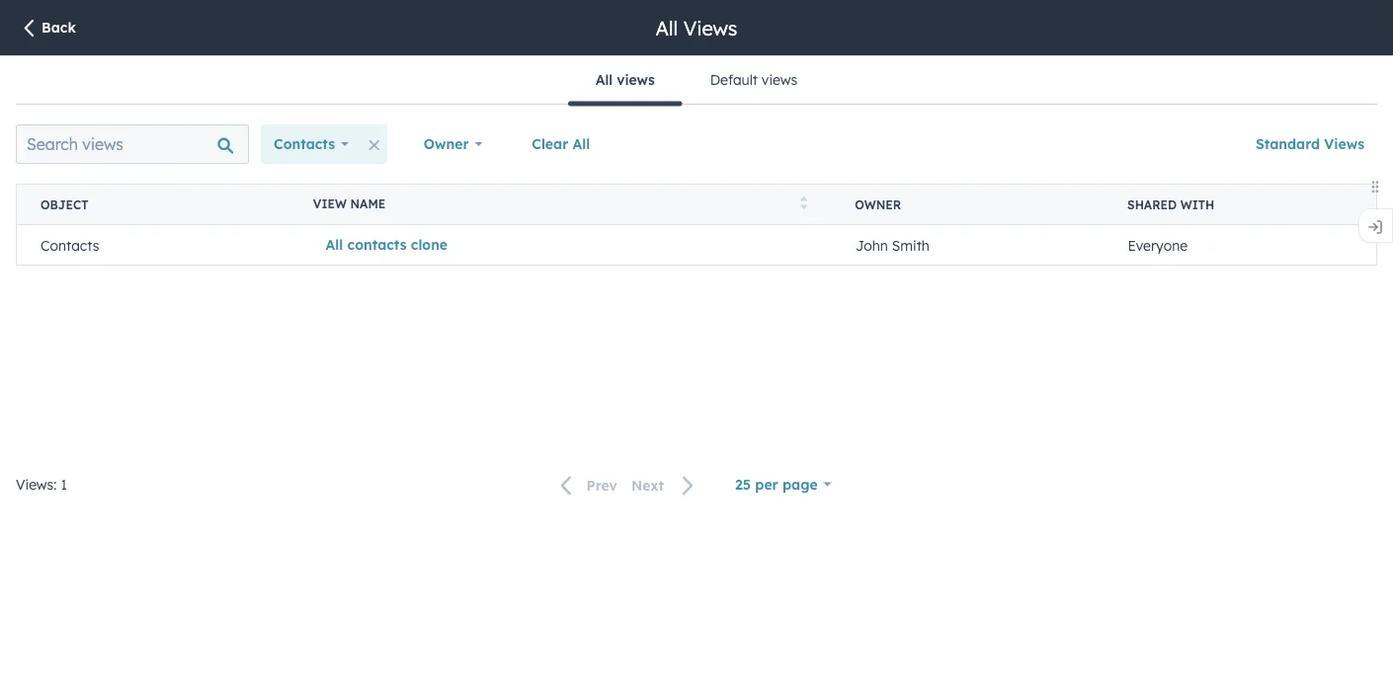 Task type: vqa. For each thing, say whether or not it's contained in the screenshot.
Close icon
no



Task type: locate. For each thing, give the bounding box(es) containing it.
all views button
[[568, 56, 683, 106]]

all up all views button
[[656, 15, 678, 40]]

0 horizontal spatial views
[[617, 71, 655, 88]]

with
[[1181, 197, 1215, 212]]

all down view on the top of page
[[326, 236, 343, 254]]

views inside the default views button
[[762, 71, 798, 88]]

views for all views
[[617, 71, 655, 88]]

views right default
[[762, 71, 798, 88]]

contacts
[[274, 135, 335, 153], [41, 236, 99, 254]]

everyone
[[1128, 236, 1188, 254]]

next
[[632, 477, 664, 495]]

1 vertical spatial contacts
[[41, 236, 99, 254]]

view name
[[313, 196, 386, 211]]

contacts up view on the top of page
[[274, 135, 335, 153]]

25
[[735, 476, 751, 493]]

views: 1
[[16, 476, 67, 493]]

2 views from the left
[[762, 71, 798, 88]]

standard
[[1256, 135, 1321, 153]]

standard views
[[1256, 135, 1365, 153]]

1 vertical spatial views
[[1325, 135, 1365, 153]]

0 vertical spatial views
[[684, 15, 738, 40]]

contacts button
[[261, 125, 362, 164]]

views for all views
[[684, 15, 738, 40]]

views down "page section" element
[[617, 71, 655, 88]]

1 views from the left
[[617, 71, 655, 88]]

prev
[[587, 477, 618, 495]]

views for standard views
[[1325, 135, 1365, 153]]

0 horizontal spatial owner
[[424, 135, 469, 153]]

all for all views
[[656, 15, 678, 40]]

all inside "page section" element
[[656, 15, 678, 40]]

page section element
[[0, 0, 1394, 55]]

john smith
[[856, 236, 930, 254]]

navigation
[[568, 56, 826, 106]]

0 horizontal spatial contacts
[[41, 236, 99, 254]]

owner
[[424, 135, 469, 153], [855, 197, 902, 212]]

owner button
[[411, 125, 496, 164]]

all contacts clone link
[[313, 225, 461, 265]]

views right standard
[[1325, 135, 1365, 153]]

1 horizontal spatial views
[[762, 71, 798, 88]]

views inside "page section" element
[[684, 15, 738, 40]]

views
[[684, 15, 738, 40], [1325, 135, 1365, 153]]

page
[[783, 476, 818, 493]]

1 vertical spatial owner
[[855, 197, 902, 212]]

0 horizontal spatial views
[[684, 15, 738, 40]]

views up default
[[684, 15, 738, 40]]

views inside all views button
[[617, 71, 655, 88]]

1 horizontal spatial contacts
[[274, 135, 335, 153]]

views inside button
[[1325, 135, 1365, 153]]

next button
[[625, 473, 707, 499]]

clear all button
[[519, 125, 603, 164]]

25 per page button
[[723, 465, 845, 505]]

all right 'clear'
[[573, 135, 590, 153]]

all up clear all button
[[596, 71, 613, 88]]

views for default views
[[762, 71, 798, 88]]

0 vertical spatial contacts
[[274, 135, 335, 153]]

0 vertical spatial owner
[[424, 135, 469, 153]]

all
[[656, 15, 678, 40], [596, 71, 613, 88], [573, 135, 590, 153], [326, 236, 343, 254]]

default
[[710, 71, 758, 88]]

1 horizontal spatial views
[[1325, 135, 1365, 153]]

views
[[617, 71, 655, 88], [762, 71, 798, 88]]

contacts down object
[[41, 236, 99, 254]]



Task type: describe. For each thing, give the bounding box(es) containing it.
default views
[[710, 71, 798, 88]]

shared with
[[1128, 197, 1215, 212]]

john
[[856, 236, 888, 254]]

object
[[41, 197, 88, 212]]

prev button
[[549, 473, 625, 499]]

all views
[[656, 15, 738, 40]]

clone
[[411, 236, 448, 254]]

smith
[[892, 236, 930, 254]]

contacts
[[347, 236, 407, 254]]

per
[[755, 476, 779, 493]]

all for all contacts clone
[[326, 236, 343, 254]]

view
[[313, 196, 347, 211]]

navigation containing all views
[[568, 56, 826, 106]]

clear
[[532, 135, 569, 153]]

contacts inside popup button
[[274, 135, 335, 153]]

default views button
[[683, 56, 826, 104]]

1 horizontal spatial owner
[[855, 197, 902, 212]]

views:
[[16, 476, 57, 493]]

25 per page
[[735, 476, 818, 493]]

all for all views
[[596, 71, 613, 88]]

name
[[350, 196, 386, 211]]

owner inside owner popup button
[[424, 135, 469, 153]]

pagination navigation
[[549, 473, 707, 499]]

all contacts clone
[[326, 236, 448, 254]]

back link
[[20, 18, 76, 40]]

back
[[42, 19, 76, 36]]

1
[[61, 476, 67, 493]]

clear all
[[532, 135, 590, 153]]

all views
[[596, 71, 655, 88]]

Search views search field
[[16, 125, 249, 164]]

standard views button
[[1243, 125, 1378, 164]]

shared
[[1128, 197, 1177, 212]]



